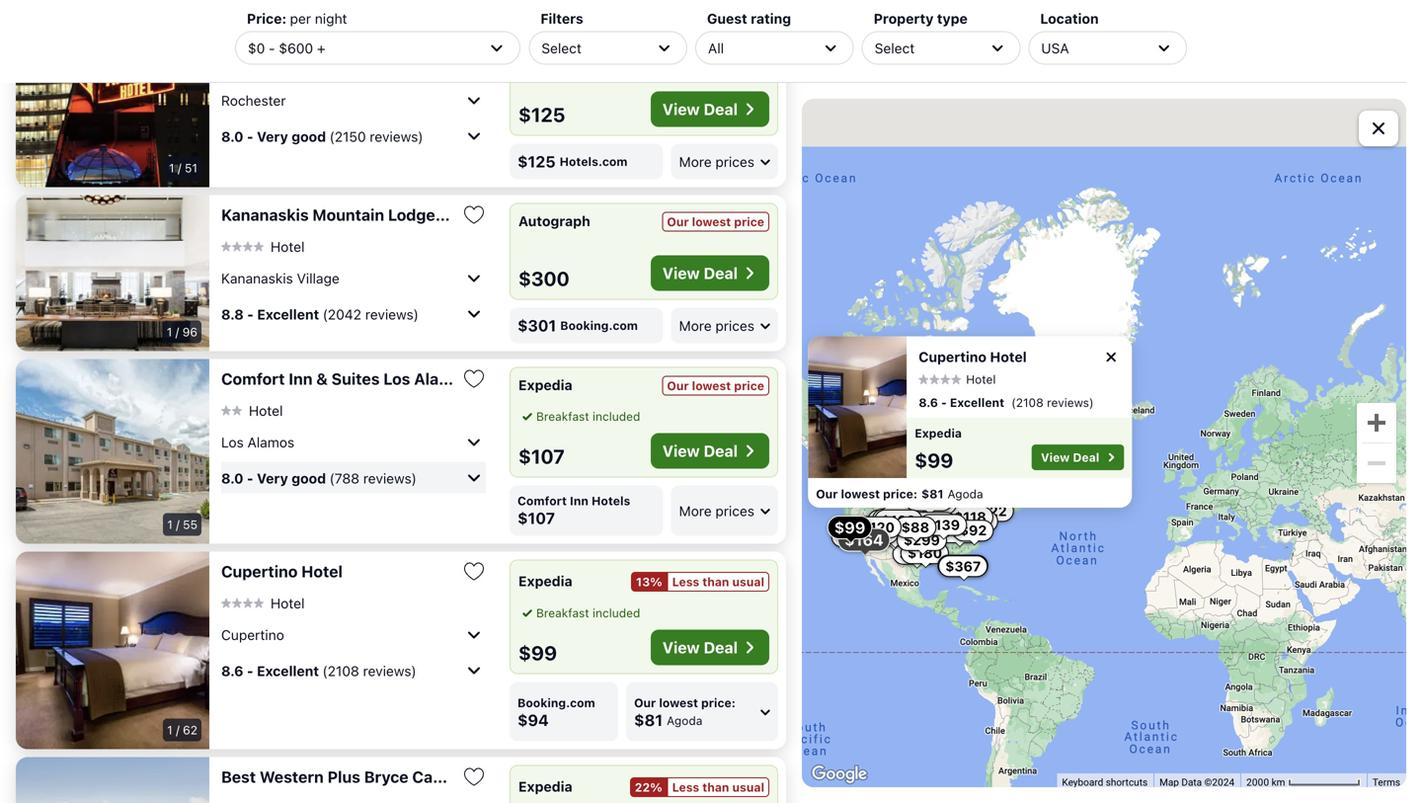 Task type: locate. For each thing, give the bounding box(es) containing it.
1 breakfast from the top
[[537, 410, 590, 423]]

$110 inside $110 $164
[[887, 508, 919, 525]]

1 / 51
[[169, 161, 198, 175]]

included up hotels
[[593, 410, 641, 423]]

2 select from the left
[[875, 40, 915, 56]]

2 excellent from the top
[[257, 663, 319, 679]]

- right $0
[[269, 40, 275, 56]]

more for $107
[[679, 503, 712, 519]]

price for $107
[[734, 379, 765, 393]]

- right 8.8
[[247, 306, 254, 322]]

1 more prices from the top
[[679, 153, 755, 170]]

0 horizontal spatial 8.0 - very good (788 reviews)
[[221, 470, 417, 486]]

1 horizontal spatial grand
[[474, 768, 521, 787]]

hotel button
[[221, 60, 305, 77], [221, 238, 305, 255], [919, 378, 974, 391], [221, 402, 283, 419], [221, 595, 305, 612]]

best western plus bryce canyon grand
[[221, 768, 521, 787]]

0 vertical spatial more prices
[[679, 153, 755, 170]]

$100
[[912, 492, 947, 509]]

3 our lowest price from the top
[[667, 379, 765, 393]]

0 horizontal spatial &
[[316, 370, 328, 388]]

select
[[542, 40, 582, 56], [875, 40, 915, 56]]

0 horizontal spatial $136 button
[[870, 525, 918, 547]]

excellent for kananaskis
[[257, 306, 319, 322]]

breakfast included button up hotels
[[519, 408, 641, 425]]

1 vertical spatial $110
[[839, 528, 871, 545]]

- right '8.6'
[[247, 663, 254, 679]]

1 kananaskis from the top
[[221, 206, 309, 224]]

8.8
[[221, 306, 244, 322]]

view deal button for $107
[[651, 433, 770, 469]]

$600 left + on the left top of page
[[279, 40, 313, 56]]

guest rating
[[707, 10, 792, 27]]

3 price from the top
[[734, 379, 765, 393]]

0 vertical spatial our lowest price
[[667, 37, 765, 51]]

1 horizontal spatial comfort
[[518, 494, 567, 508]]

$93 button
[[944, 536, 985, 558]]

8.0 - very good (2150 reviews)
[[221, 128, 423, 145]]

2 price from the top
[[734, 215, 765, 229]]

3 more from the top
[[679, 503, 712, 519]]

$107 inside button
[[876, 523, 913, 542]]

2 vertical spatial our lowest price
[[667, 379, 765, 393]]

$139 button
[[919, 514, 967, 536]]

0 vertical spatial $178 button
[[868, 510, 915, 532]]

view deal for $125
[[663, 100, 738, 119]]

expedia down the $94 on the bottom left of the page
[[519, 779, 573, 795]]

1 vertical spatial $600
[[945, 557, 982, 574]]

$99
[[836, 520, 864, 537], [519, 641, 557, 665]]

included for $99
[[593, 606, 641, 620]]

0 vertical spatial less
[[673, 575, 700, 589]]

3 prices from the top
[[716, 503, 755, 519]]

1 vertical spatial prices
[[716, 317, 755, 334]]

2 vertical spatial more
[[679, 503, 712, 519]]

good for $125
[[292, 128, 326, 145]]

1 vertical spatial than
[[703, 781, 730, 794]]

$136
[[942, 524, 977, 540], [877, 527, 911, 544]]

excellent down kananaskis village
[[257, 306, 319, 322]]

kananaskis up kananaskis village
[[221, 206, 309, 224]]

0 vertical spatial grand
[[274, 28, 321, 46]]

$109 $299 $367 $122 $139
[[882, 503, 1008, 574]]

13%
[[636, 575, 663, 589]]

excellent for cupertino
[[257, 663, 319, 679]]

2 cupertino from the top
[[221, 627, 284, 643]]

0 vertical spatial more prices button
[[672, 144, 779, 179]]

breakfast included button down 13% on the bottom
[[519, 604, 641, 622]]

deal
[[704, 100, 738, 119], [704, 264, 738, 283], [704, 442, 738, 460], [1073, 456, 1100, 470], [704, 638, 738, 657]]

hotel button right comfort inn & suites los alamos image
[[919, 378, 974, 391]]

1 less from the top
[[673, 575, 700, 589]]

0 vertical spatial breakfast
[[537, 410, 590, 423]]

breakfast included down 13% on the bottom
[[537, 606, 641, 620]]

0 horizontal spatial $136
[[877, 527, 911, 544]]

1 left 51
[[169, 161, 175, 175]]

1 left 55
[[167, 518, 173, 532]]

- for cupertino hotel
[[247, 663, 254, 679]]

1 horizontal spatial alamos
[[414, 370, 471, 388]]

hotel button down the "cupertino hotel"
[[221, 595, 305, 612]]

2 than from the top
[[703, 781, 730, 794]]

1 than from the top
[[703, 575, 730, 589]]

more prices button
[[672, 144, 779, 179], [672, 308, 779, 343], [672, 486, 779, 536]]

2 vertical spatial very
[[257, 470, 288, 486]]

view deal
[[663, 100, 738, 119], [663, 264, 738, 283], [663, 442, 738, 460], [1041, 456, 1100, 470], [663, 638, 738, 657]]

2 included from the top
[[593, 606, 641, 620]]

grand down price: per night
[[274, 28, 321, 46]]

2 kananaskis from the top
[[221, 270, 293, 286]]

bryce
[[364, 768, 409, 787]]

1 usual from the top
[[733, 575, 765, 589]]

more prices button for $107
[[672, 486, 779, 536]]

2 breakfast included button from the top
[[519, 604, 641, 622]]

0 vertical spatial than
[[703, 575, 730, 589]]

0 horizontal spatial los
[[221, 434, 244, 450]]

0 vertical spatial prices
[[716, 153, 755, 170]]

our for $107
[[667, 379, 689, 393]]

1 left 62
[[167, 723, 173, 737]]

13% less than usual
[[636, 575, 765, 589]]

1 breakfast included button from the top
[[519, 408, 641, 425]]

kananaskis for kananaskis village
[[221, 270, 293, 286]]

1 prices from the top
[[716, 153, 755, 170]]

1 horizontal spatial suites
[[1017, 354, 1060, 370]]

price:
[[883, 492, 918, 506], [702, 696, 736, 710]]

1 vertical spatial $125
[[518, 152, 556, 171]]

$125 down free
[[519, 103, 566, 126]]

$100 button
[[905, 490, 954, 511]]

$169 $95
[[864, 513, 992, 541]]

price: up $190
[[883, 492, 918, 506]]

1 vertical spatial breakfast
[[537, 606, 590, 620]]

- down rochester
[[247, 128, 254, 145]]

1 more prices button from the top
[[672, 144, 779, 179]]

hotel button for $125
[[221, 60, 305, 77]]

breakfast included for $107
[[537, 410, 641, 423]]

excellent left '(2108'
[[257, 663, 319, 679]]

kananaskis for kananaskis mountain lodge, autograph collection
[[221, 206, 309, 224]]

0 vertical spatial usual
[[733, 575, 765, 589]]

grand inside button
[[274, 28, 321, 46]]

usual for 22% less than usual
[[733, 781, 765, 794]]

- for kahler grand hotel
[[247, 128, 254, 145]]

prices
[[716, 153, 755, 170], [716, 317, 755, 334], [716, 503, 755, 519]]

1 vertical spatial less
[[673, 781, 700, 794]]

$124 $178
[[840, 478, 908, 529]]

$300 left $68
[[851, 467, 888, 483]]

2 prices from the top
[[716, 317, 755, 334]]

1 vertical spatial our lowest price
[[667, 215, 765, 229]]

breakfast included button for $107
[[519, 408, 641, 425]]

0 vertical spatial 8.0 - very good (788 reviews)
[[919, 401, 1094, 415]]

$121
[[841, 519, 872, 535]]

village
[[297, 270, 340, 286]]

0 vertical spatial excellent
[[257, 306, 319, 322]]

1 horizontal spatial $136 button
[[935, 522, 983, 543]]

2 vertical spatial 8.0
[[221, 470, 244, 486]]

breakfast for $99
[[537, 606, 590, 620]]

our for $301
[[667, 215, 689, 229]]

breakfast included up hotels
[[537, 410, 641, 423]]

$300 up $301
[[519, 267, 570, 290]]

price: for $107
[[883, 492, 918, 506]]

8.0 down rochester
[[221, 128, 244, 145]]

3 more prices button from the top
[[672, 486, 779, 536]]

1 horizontal spatial price:
[[883, 492, 918, 506]]

/ left 51
[[178, 161, 181, 175]]

/ left 96
[[176, 325, 179, 339]]

1 horizontal spatial $300
[[851, 467, 888, 483]]

hotel button down $0
[[221, 60, 305, 77]]

$178 button
[[868, 510, 915, 532], [893, 543, 940, 565]]

view for $300
[[663, 264, 700, 283]]

booking.com up the $94 on the bottom left of the page
[[518, 696, 596, 710]]

select for property type
[[875, 40, 915, 56]]

comfort inn & suites los alamos image
[[808, 342, 907, 483]]

1 excellent from the top
[[257, 306, 319, 322]]

lowest inside our lowest price: $81 agoda
[[659, 696, 699, 710]]

breakfast for $107
[[537, 410, 590, 423]]

$110
[[887, 508, 919, 525], [839, 528, 871, 545]]

select down property
[[875, 40, 915, 56]]

$109 button
[[875, 510, 923, 531]]

less right 22%
[[673, 781, 700, 794]]

- for comfort inn & suites los alamos
[[247, 470, 254, 486]]

0 horizontal spatial inn
[[289, 370, 313, 388]]

1 vertical spatial $300
[[851, 467, 888, 483]]

booking.com right $301
[[561, 319, 638, 332]]

than for 22% less than usual
[[703, 781, 730, 794]]

price: up agoda
[[702, 696, 736, 710]]

$180
[[908, 545, 943, 561]]

1 left 96
[[167, 325, 172, 339]]

0 vertical spatial good
[[292, 128, 326, 145]]

select up free
[[542, 40, 582, 56]]

than right 13% on the bottom
[[703, 575, 730, 589]]

8.0
[[221, 128, 244, 145], [919, 401, 938, 415], [221, 470, 244, 486]]

&
[[1004, 354, 1014, 370], [316, 370, 328, 388]]

1 horizontal spatial $136
[[942, 524, 977, 540]]

1 cupertino from the top
[[221, 562, 298, 581]]

62
[[183, 723, 198, 737]]

8.6 - excellent (2108 reviews)
[[221, 663, 417, 679]]

2 vertical spatial prices
[[716, 503, 755, 519]]

1 vertical spatial price
[[734, 215, 765, 229]]

$99 button
[[830, 518, 871, 540]]

/ left 62
[[176, 723, 180, 737]]

/ for $125
[[178, 161, 181, 175]]

0 vertical spatial price:
[[883, 492, 918, 506]]

$164 button
[[838, 528, 891, 552]]

0 horizontal spatial $110
[[839, 528, 871, 545]]

cupertino for cupertino
[[221, 627, 284, 643]]

$600 inside $128 $600
[[945, 557, 982, 574]]

kananaskis up 8.8
[[221, 270, 293, 286]]

/ for $107
[[176, 518, 180, 532]]

breakfast
[[537, 410, 590, 423], [537, 606, 590, 620]]

hotel button for $99
[[221, 595, 305, 612]]

$124 button
[[833, 475, 881, 497]]

prices for $125
[[716, 153, 755, 170]]

breakfast included button for $99
[[519, 604, 641, 622]]

than right 22%
[[703, 781, 730, 794]]

0 vertical spatial very
[[257, 128, 288, 145]]

autograph down hotels.com
[[519, 213, 591, 229]]

1 vertical spatial kananaskis
[[221, 270, 293, 286]]

$125 left hotels.com
[[518, 152, 556, 171]]

0 vertical spatial breakfast included button
[[519, 408, 641, 425]]

0 vertical spatial 8.0
[[221, 128, 244, 145]]

breakfast included for $99
[[537, 606, 641, 620]]

$190 button
[[873, 509, 921, 531]]

prices for $107
[[716, 503, 755, 519]]

0 vertical spatial breakfast included
[[537, 410, 641, 423]]

1 included from the top
[[593, 410, 641, 423]]

usual for 13% less than usual
[[733, 575, 765, 589]]

2 vertical spatial price
[[734, 379, 765, 393]]

$600 button
[[938, 555, 989, 577]]

0 vertical spatial $99
[[836, 520, 864, 537]]

0 vertical spatial (788
[[1018, 401, 1044, 415]]

1 vertical spatial $178
[[900, 546, 933, 562]]

$300 button
[[844, 464, 895, 486]]

1 horizontal spatial select
[[875, 40, 915, 56]]

cupertino button
[[221, 619, 486, 651]]

0 vertical spatial included
[[593, 410, 641, 423]]

our lowest price: $107 expedia
[[816, 492, 999, 506]]

expedia up $118
[[955, 492, 999, 506]]

los alamos button
[[221, 426, 486, 458]]

los
[[1064, 354, 1087, 370], [384, 370, 411, 388], [221, 434, 244, 450]]

2 usual from the top
[[733, 781, 765, 794]]

1 our lowest price from the top
[[667, 37, 765, 51]]

less right 13% on the bottom
[[673, 575, 700, 589]]

0 vertical spatial $178
[[875, 512, 908, 529]]

more for $125
[[679, 153, 712, 170]]

suites left close icon
[[1017, 354, 1060, 370]]

1 vertical spatial good
[[981, 401, 1011, 415]]

1 vertical spatial (788
[[330, 470, 360, 486]]

0 horizontal spatial (788
[[330, 470, 360, 486]]

expedia up $68
[[915, 431, 962, 445]]

2 breakfast from the top
[[537, 606, 590, 620]]

1 vertical spatial more
[[679, 317, 712, 334]]

free
[[537, 68, 563, 82]]

hotel button up kananaskis village
[[221, 238, 305, 255]]

kananaskis mountain lodge, autograph collection button
[[221, 205, 607, 225]]

our lowest price: $81 agoda
[[634, 696, 736, 730]]

1 vertical spatial breakfast included button
[[519, 604, 641, 622]]

included for $107
[[593, 410, 641, 423]]

$169
[[957, 513, 992, 530]]

0 vertical spatial cupertino
[[221, 562, 298, 581]]

grand right canyon
[[474, 768, 521, 787]]

cupertino hotel, (cupertino, usa) image
[[16, 552, 209, 749]]

$125
[[519, 103, 566, 126], [518, 152, 556, 171], [917, 495, 950, 512]]

suites inside button
[[332, 370, 380, 388]]

0 vertical spatial more
[[679, 153, 712, 170]]

8.0 right comfort inn & suites los alamos image
[[919, 401, 938, 415]]

0 horizontal spatial $99
[[519, 641, 557, 665]]

0 horizontal spatial alamos
[[248, 434, 295, 450]]

1 vertical spatial included
[[593, 606, 641, 620]]

view deal button for $94
[[651, 630, 770, 665]]

usual
[[733, 575, 765, 589], [733, 781, 765, 794]]

close image
[[1103, 353, 1121, 371]]

3 more prices from the top
[[679, 503, 755, 519]]

autograph right "lodge,"
[[444, 206, 525, 224]]

1 more from the top
[[679, 153, 712, 170]]

1 vertical spatial more prices button
[[672, 308, 779, 343]]

1 vertical spatial grand
[[474, 768, 521, 787]]

1
[[169, 161, 175, 175], [167, 325, 172, 339], [167, 518, 173, 532], [167, 723, 173, 737]]

1 vertical spatial price:
[[702, 696, 736, 710]]

0 horizontal spatial comfort
[[221, 370, 285, 388]]

2000
[[1247, 776, 1270, 788]]

property
[[874, 10, 934, 27]]

/
[[178, 161, 181, 175], [176, 325, 179, 339], [176, 518, 180, 532], [176, 723, 180, 737]]

8.0 down los alamos
[[221, 470, 244, 486]]

2 more from the top
[[679, 317, 712, 334]]

2 vertical spatial $125
[[917, 495, 950, 512]]

1 horizontal spatial (788
[[1018, 401, 1044, 415]]

select for filters
[[542, 40, 582, 56]]

view deal button for $125
[[651, 91, 770, 127]]

included down 13% on the bottom
[[593, 606, 641, 620]]

1 breakfast included from the top
[[537, 410, 641, 423]]

/ left 55
[[176, 518, 180, 532]]

hotel
[[325, 28, 366, 46], [271, 61, 305, 77], [271, 238, 305, 255], [945, 378, 974, 391], [249, 402, 283, 419], [302, 562, 343, 581], [271, 595, 305, 611]]

1 vertical spatial excellent
[[257, 663, 319, 679]]

$110 inside $120 $110 $178
[[839, 528, 871, 545]]

$121 button
[[834, 517, 879, 538]]

$125 up $128
[[917, 495, 950, 512]]

view for $99
[[663, 638, 700, 657]]

$600 down '$93'
[[945, 557, 982, 574]]

/ for $99
[[176, 723, 180, 737]]

2 vertical spatial more prices button
[[672, 486, 779, 536]]

kahler grand hotel button
[[221, 27, 455, 47]]

very for $107
[[257, 470, 288, 486]]

hotel button up los alamos
[[221, 402, 283, 419]]

2 less from the top
[[673, 781, 700, 794]]

$68 button
[[888, 476, 930, 498]]

1 select from the left
[[542, 40, 582, 56]]

than for 13% less than usual
[[703, 575, 730, 589]]

8.6
[[221, 663, 244, 679]]

our lowest price for $125
[[667, 37, 765, 51]]

$175 button
[[844, 522, 891, 543]]

0 vertical spatial price
[[734, 37, 765, 51]]

1 vertical spatial breakfast included
[[537, 606, 641, 620]]

0 vertical spatial $600
[[279, 40, 313, 56]]

suites up "los alamos" button
[[332, 370, 380, 388]]

1 price from the top
[[734, 37, 765, 51]]

0 horizontal spatial $300
[[519, 267, 570, 290]]

$164
[[845, 531, 884, 549]]

$178
[[875, 512, 908, 529], [900, 546, 933, 562]]

0 vertical spatial kananaskis
[[221, 206, 309, 224]]

- down los alamos
[[247, 470, 254, 486]]

expedia down the comfort inn hotels $107
[[519, 573, 573, 589]]

1 vertical spatial usual
[[733, 781, 765, 794]]

1 vertical spatial more prices
[[679, 317, 755, 334]]

1 horizontal spatial $110
[[887, 508, 919, 525]]

2 breakfast included from the top
[[537, 606, 641, 620]]

1 horizontal spatial $600
[[945, 557, 982, 574]]

0 horizontal spatial grand
[[274, 28, 321, 46]]

1 horizontal spatial inn
[[570, 494, 589, 508]]

suites
[[1017, 354, 1060, 370], [332, 370, 380, 388]]

price: inside our lowest price: $81 agoda
[[702, 696, 736, 710]]

expedia down filters
[[519, 35, 573, 51]]

+
[[317, 40, 326, 56]]



Task type: vqa. For each thing, say whether or not it's contained in the screenshot.


Task type: describe. For each thing, give the bounding box(es) containing it.
price: for $81
[[702, 696, 736, 710]]

$120 $110 $178
[[839, 519, 933, 562]]

best western plus bryce canyon grand, (bryce canyon city, usa) image
[[16, 757, 209, 803]]

$93
[[951, 539, 978, 555]]

mountain
[[313, 206, 384, 224]]

1 for $99
[[167, 723, 173, 737]]

$118 button
[[948, 507, 994, 528]]

comfort inside the comfort inn hotels $107
[[518, 494, 567, 508]]

comfort inn & suites los alamos button
[[221, 369, 471, 389]]

deal for $125
[[704, 100, 738, 119]]

per
[[290, 10, 311, 27]]

1 vertical spatial very
[[950, 401, 978, 415]]

deal for $107
[[704, 442, 738, 460]]

lowest for $301
[[692, 215, 731, 229]]

canyon
[[412, 768, 470, 787]]

our for $125
[[667, 37, 689, 51]]

good for $107
[[292, 470, 326, 486]]

$300 inside 'button'
[[851, 467, 888, 483]]

$124
[[840, 478, 874, 494]]

km
[[1272, 776, 1286, 788]]

$92
[[960, 522, 987, 539]]

$110 $164
[[845, 508, 919, 549]]

$0 - $600 +
[[248, 40, 326, 56]]

$81
[[634, 711, 663, 730]]

(2042
[[323, 306, 362, 322]]

hotels.com
[[560, 155, 628, 168]]

1 vertical spatial $178 button
[[893, 543, 940, 565]]

$94
[[518, 711, 549, 730]]

view for $107
[[663, 442, 700, 460]]

2 more prices button from the top
[[672, 308, 779, 343]]

more prices for $125
[[679, 153, 755, 170]]

rochester
[[221, 92, 286, 108]]

inn inside 'comfort inn & suites los alamos' button
[[289, 370, 313, 388]]

location
[[1041, 10, 1099, 27]]

(2108
[[323, 663, 359, 679]]

2 our lowest price from the top
[[667, 215, 765, 229]]

1 horizontal spatial comfort inn & suites los alamos
[[919, 354, 1142, 370]]

free cancellation
[[537, 68, 639, 82]]

$0
[[248, 40, 265, 56]]

price:
[[247, 10, 287, 27]]

$172 button
[[833, 517, 880, 538]]

$113
[[923, 516, 955, 532]]

map
[[1160, 776, 1180, 788]]

hotels
[[592, 494, 631, 508]]

$190
[[879, 511, 914, 528]]

$178 inside $124 $178
[[875, 512, 908, 529]]

$92 button
[[953, 520, 994, 542]]

& inside button
[[316, 370, 328, 388]]

deal for $99
[[704, 638, 738, 657]]

1 / 55
[[167, 518, 198, 532]]

booking.com for booking.com
[[561, 319, 638, 332]]

shortcuts
[[1106, 776, 1148, 788]]

$107 button
[[869, 521, 920, 545]]

autograph inside kananaskis mountain lodge, autograph collection button
[[444, 206, 525, 224]]

usa
[[1042, 40, 1070, 56]]

2 horizontal spatial alamos
[[1091, 354, 1142, 370]]

$180 button
[[901, 543, 950, 564]]

1 vertical spatial 8.0 - very good (788 reviews)
[[221, 470, 417, 486]]

keyboard shortcuts button
[[1063, 775, 1148, 789]]

comfort inn & suites los alamos, (los alamos, usa) image
[[16, 359, 209, 544]]

22% less than usual
[[635, 781, 765, 794]]

kananaskis mountain lodge, autograph collection, (kananaskis village, canada) image
[[16, 195, 209, 351]]

lowest for $107
[[692, 379, 731, 393]]

2 horizontal spatial inn
[[979, 354, 1000, 370]]

price: per night
[[247, 10, 347, 27]]

1 / 96
[[167, 325, 198, 339]]

cupertino hotel
[[221, 562, 343, 581]]

2 horizontal spatial comfort
[[919, 354, 975, 370]]

our inside our lowest price: $81 agoda
[[634, 696, 656, 710]]

- for kananaskis mountain lodge, autograph collection
[[247, 306, 254, 322]]

booking.com for booking.com $94
[[518, 696, 596, 710]]

view deal for $300
[[663, 264, 738, 283]]

0 vertical spatial $125
[[519, 103, 566, 126]]

0 vertical spatial $300
[[519, 267, 570, 290]]

8.0 for $125
[[221, 128, 244, 145]]

less for 13%
[[673, 575, 700, 589]]

lodge,
[[388, 206, 441, 224]]

less for 22%
[[673, 781, 700, 794]]

0 horizontal spatial $600
[[279, 40, 313, 56]]

comfort inside button
[[221, 370, 285, 388]]

$178 inside $120 $110 $178
[[900, 546, 933, 562]]

comfort inn hotels $107
[[518, 494, 631, 528]]

best western plus bryce canyon grand button
[[221, 767, 521, 787]]

view deal for $99
[[663, 638, 738, 657]]

$175
[[851, 524, 884, 541]]

$120
[[861, 519, 895, 535]]

kananaskis mountain lodge, autograph collection
[[221, 206, 607, 224]]

8.8 - excellent (2042 reviews)
[[221, 306, 419, 322]]

$107 inside the comfort inn hotels $107
[[518, 509, 555, 528]]

santa ana star casino, (bernalillo, usa) image
[[16, 0, 209, 9]]

©2024
[[1205, 776, 1235, 788]]

$88 button
[[895, 517, 937, 538]]

$88
[[902, 519, 930, 535]]

expedia down $301
[[519, 377, 573, 393]]

96
[[183, 325, 198, 339]]

google image
[[807, 762, 873, 788]]

cupertino hotel button
[[221, 562, 455, 582]]

8.0 for $107
[[221, 470, 244, 486]]

plus
[[328, 768, 361, 787]]

0 horizontal spatial $110 button
[[832, 526, 878, 548]]

rating
[[751, 10, 792, 27]]

map region
[[802, 99, 1407, 788]]

$299
[[904, 532, 941, 548]]

1 vertical spatial 8.0
[[919, 401, 938, 415]]

deal for $300
[[704, 264, 738, 283]]

$190 $172 $136 $125 $99 $180
[[836, 495, 950, 561]]

kahler grand hotel
[[221, 28, 366, 46]]

$128
[[917, 515, 951, 531]]

property type
[[874, 10, 968, 27]]

1 for $107
[[167, 518, 173, 532]]

map data ©2024
[[1160, 776, 1235, 788]]

more prices button for $125
[[672, 144, 779, 179]]

kahler
[[221, 28, 271, 46]]

view for $125
[[663, 100, 700, 119]]

keyboard shortcuts
[[1063, 776, 1148, 788]]

inn inside the comfort inn hotels $107
[[570, 494, 589, 508]]

1 horizontal spatial los
[[384, 370, 411, 388]]

best
[[221, 768, 256, 787]]

- right comfort inn & suites los alamos image
[[941, 401, 947, 415]]

very for $125
[[257, 128, 288, 145]]

1 horizontal spatial &
[[1004, 354, 1014, 370]]

night
[[315, 10, 347, 27]]

1 for $125
[[169, 161, 175, 175]]

2 more prices from the top
[[679, 317, 755, 334]]

western
[[260, 768, 324, 787]]

1 horizontal spatial $110 button
[[880, 506, 926, 528]]

$125 button
[[910, 493, 957, 515]]

lowest for $125
[[692, 37, 731, 51]]

51
[[185, 161, 198, 175]]

kahler grand hotel, (rochester, usa) image
[[16, 17, 209, 187]]

$95 button
[[858, 523, 899, 544]]

keyboard
[[1063, 776, 1104, 788]]

more prices for $107
[[679, 503, 755, 519]]

$120 button
[[854, 517, 902, 538]]

$172
[[840, 519, 873, 535]]

$139
[[926, 517, 961, 533]]

booking.com $94
[[518, 696, 596, 730]]

$109
[[882, 512, 916, 528]]

$136 inside $190 $172 $136 $125 $99 $180
[[877, 527, 911, 544]]

$169 button
[[950, 511, 999, 533]]

$367
[[946, 558, 981, 574]]

guest
[[707, 10, 748, 27]]

$125 inside $190 $172 $136 $125 $99 $180
[[917, 495, 950, 512]]

grand inside 'button'
[[474, 768, 521, 787]]

view deal for $107
[[663, 442, 738, 460]]

cupertino for cupertino hotel
[[221, 562, 298, 581]]

price for $125
[[734, 37, 765, 51]]

hotel button for $107
[[221, 402, 283, 419]]

filters
[[541, 10, 584, 27]]

$99 inside $190 $172 $136 $125 $99 $180
[[836, 520, 864, 537]]

$122
[[974, 503, 1008, 519]]

0 horizontal spatial comfort inn & suites los alamos
[[221, 370, 471, 388]]

22%
[[635, 781, 663, 794]]

type
[[938, 10, 968, 27]]

$301
[[518, 316, 557, 335]]

$122 button
[[967, 500, 1014, 522]]

2 horizontal spatial los
[[1064, 354, 1087, 370]]

$136 inside button
[[942, 524, 977, 540]]

our lowest price for $107
[[667, 379, 765, 393]]

terms link
[[1373, 776, 1401, 788]]



